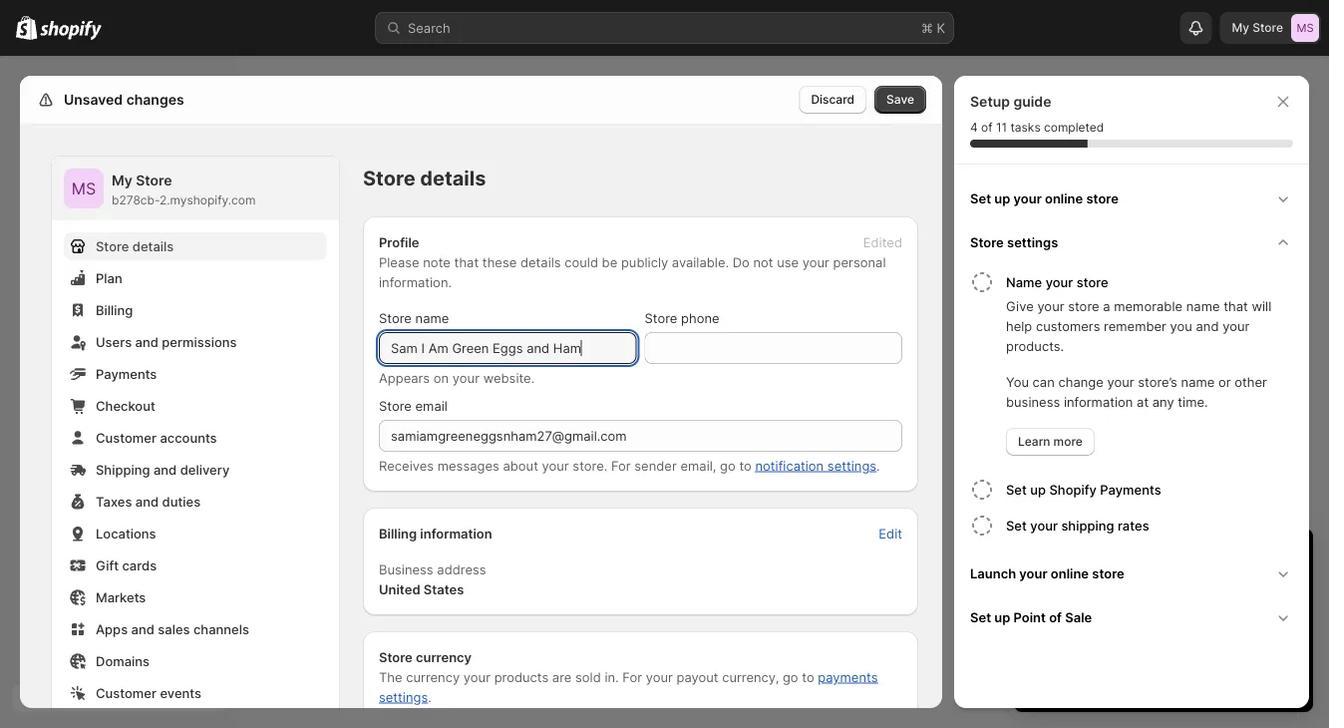 Task type: describe. For each thing, give the bounding box(es) containing it.
store email
[[379, 398, 448, 413]]

set up your online store
[[970, 191, 1119, 206]]

business address united states
[[379, 562, 486, 597]]

save
[[887, 92, 915, 107]]

my store image
[[64, 169, 104, 208]]

markets
[[96, 589, 146, 605]]

that inside please note that these details could be publicly available. do not use your personal information.
[[454, 254, 479, 270]]

accounts
[[160, 430, 217, 445]]

domains link
[[64, 647, 327, 675]]

to inside select a plan to extend your shopify trial for just $1/month for your first 3 months.
[[1117, 614, 1129, 630]]

your trial just started button
[[1014, 529, 1314, 571]]

store inside button
[[970, 234, 1004, 250]]

store currency
[[379, 649, 472, 665]]

0 vertical spatial details
[[420, 166, 486, 191]]

taxes
[[96, 494, 132, 509]]

shopify inside select a plan to extend your shopify trial for just $1/month for your first 3 months.
[[1209, 614, 1256, 630]]

learn more
[[1018, 434, 1083, 449]]

store up profile
[[363, 166, 416, 191]]

your left store.
[[542, 458, 569, 473]]

ms button
[[64, 169, 104, 208]]

guide
[[1014, 93, 1052, 110]]

0 horizontal spatial go
[[720, 458, 736, 473]]

set for set up your online store
[[970, 191, 991, 206]]

apps
[[96, 621, 128, 637]]

customer events
[[96, 685, 202, 701]]

use
[[777, 254, 799, 270]]

my store b278cb-2.myshopify.com
[[112, 172, 256, 207]]

users and permissions
[[96, 334, 237, 350]]

0 vertical spatial .
[[877, 458, 880, 473]]

notification settings link
[[756, 458, 877, 473]]

duties
[[162, 494, 201, 509]]

these
[[483, 254, 517, 270]]

about
[[503, 458, 538, 473]]

store up plan
[[96, 238, 129, 254]]

Store name text field
[[379, 332, 637, 364]]

your up your
[[1031, 518, 1058, 533]]

billing information
[[379, 526, 492, 541]]

your trial just started element
[[1014, 580, 1314, 712]]

shopify image
[[40, 20, 102, 40]]

1 for from the left
[[1034, 634, 1051, 650]]

store up the
[[379, 649, 413, 665]]

mark set up shopify payments as done image
[[970, 478, 994, 502]]

search
[[408, 20, 451, 35]]

taxes and duties
[[96, 494, 201, 509]]

0 vertical spatial of
[[982, 120, 993, 135]]

1 vertical spatial settings
[[828, 458, 877, 473]]

extend
[[1133, 614, 1175, 630]]

sales
[[158, 621, 190, 637]]

tasks
[[1011, 120, 1041, 135]]

name your store
[[1006, 274, 1109, 290]]

name your store element
[[966, 296, 1302, 456]]

not
[[754, 254, 774, 270]]

0 vertical spatial online
[[1045, 191, 1083, 206]]

are
[[552, 669, 572, 685]]

other
[[1235, 374, 1268, 389]]

could
[[565, 254, 598, 270]]

store's
[[1138, 374, 1178, 389]]

products
[[494, 669, 549, 685]]

payments inside payments link
[[96, 366, 157, 382]]

2 for from the left
[[1142, 634, 1159, 650]]

1 vertical spatial go
[[783, 669, 799, 685]]

store phone
[[645, 310, 720, 326]]

save button
[[875, 86, 927, 114]]

store details link
[[64, 232, 327, 260]]

billing for billing information
[[379, 526, 417, 541]]

mark name your store as done image
[[970, 270, 994, 294]]

edit button
[[867, 520, 915, 548]]

note
[[423, 254, 451, 270]]

payments
[[818, 669, 878, 685]]

a inside give your store a memorable name that will help customers remember you and your products.
[[1103, 298, 1111, 314]]

markets link
[[64, 583, 327, 611]]

store details inside store details link
[[96, 238, 174, 254]]

can
[[1033, 374, 1055, 389]]

receives messages about your store. for sender email, go to notification settings .
[[379, 458, 880, 473]]

your inside you can change your store's name or other business information at any time.
[[1108, 374, 1135, 389]]

please
[[379, 254, 420, 270]]

1 vertical spatial online
[[1051, 566, 1089, 581]]

apps and sales channels
[[96, 621, 249, 637]]

shipping
[[1062, 518, 1115, 533]]

name
[[1006, 274, 1043, 290]]

your inside please note that these details could be publicly available. do not use your personal information.
[[803, 254, 830, 270]]

set for set your shipping rates
[[1006, 518, 1027, 533]]

your up first
[[1179, 614, 1206, 630]]

your left products
[[464, 669, 491, 685]]

plan
[[96, 270, 122, 286]]

launch your online store button
[[962, 552, 1302, 595]]

name your store button
[[1006, 264, 1302, 296]]

events
[[160, 685, 202, 701]]

store name
[[379, 310, 449, 326]]

11
[[996, 120, 1007, 135]]

set up your online store button
[[962, 177, 1302, 220]]

just inside your trial just started dropdown button
[[1124, 546, 1158, 571]]

and inside give your store a memorable name that will help customers remember you and your products.
[[1196, 318, 1219, 334]]

apps and sales channels link
[[64, 615, 327, 643]]

point
[[1014, 609, 1046, 625]]

address
[[437, 562, 486, 577]]

publicly
[[621, 254, 668, 270]]

months.
[[1233, 634, 1283, 650]]

payments settings
[[379, 669, 878, 705]]

store.
[[573, 458, 608, 473]]

my for my store b278cb-2.myshopify.com
[[112, 172, 132, 189]]

completed
[[1044, 120, 1104, 135]]

setup guide dialog
[[955, 76, 1310, 708]]

you
[[1171, 318, 1193, 334]]

started
[[1163, 546, 1231, 571]]

1 vertical spatial for
[[623, 669, 642, 685]]

your right 'on'
[[453, 370, 480, 385]]

Store email text field
[[379, 420, 903, 452]]

and for sales
[[131, 621, 154, 637]]

store inside name your store button
[[1077, 274, 1109, 290]]

payments inside set up shopify payments button
[[1100, 482, 1162, 497]]

my store image
[[1292, 14, 1320, 42]]

k
[[937, 20, 946, 35]]

4
[[970, 120, 978, 135]]

set up shopify payments
[[1006, 482, 1162, 497]]

store inside my store b278cb-2.myshopify.com
[[136, 172, 172, 189]]

business
[[1006, 394, 1061, 409]]

setup guide
[[970, 93, 1052, 110]]

store left my store icon
[[1253, 20, 1284, 35]]

select a plan to extend your shopify trial for just $1/month for your first 3 months.
[[1034, 614, 1283, 650]]

information inside you can change your store's name or other business information at any time.
[[1064, 394, 1133, 409]]

shipping and delivery
[[96, 462, 230, 477]]

notification
[[756, 458, 824, 473]]

my store
[[1232, 20, 1284, 35]]

currency for store
[[416, 649, 472, 665]]



Task type: vqa. For each thing, say whether or not it's contained in the screenshot.
the left of
yes



Task type: locate. For each thing, give the bounding box(es) containing it.
payments up the checkout
[[96, 366, 157, 382]]

messages
[[438, 458, 500, 473]]

0 vertical spatial information
[[1064, 394, 1133, 409]]

email
[[415, 398, 448, 413]]

users and permissions link
[[64, 328, 327, 356]]

0 horizontal spatial a
[[1076, 614, 1084, 630]]

2 customer from the top
[[96, 685, 157, 701]]

locations
[[96, 526, 156, 541]]

1 vertical spatial to
[[1117, 614, 1129, 630]]

for down select
[[1034, 634, 1051, 650]]

for right store.
[[611, 458, 631, 473]]

0 vertical spatial settings
[[1007, 234, 1059, 250]]

for right in.
[[623, 669, 642, 685]]

set your shipping rates button
[[1006, 508, 1302, 544]]

2 horizontal spatial to
[[1117, 614, 1129, 630]]

2 vertical spatial to
[[802, 669, 815, 685]]

0 horizontal spatial for
[[1034, 634, 1051, 650]]

customer events link
[[64, 679, 327, 707]]

billing up users
[[96, 302, 133, 318]]

1 vertical spatial a
[[1076, 614, 1084, 630]]

up left the point
[[995, 609, 1011, 625]]

your right you
[[1223, 318, 1250, 334]]

1 vertical spatial that
[[1224, 298, 1249, 314]]

1 horizontal spatial .
[[877, 458, 880, 473]]

settings down the
[[379, 689, 428, 705]]

name up you
[[1187, 298, 1220, 314]]

phone
[[681, 310, 720, 326]]

just down select
[[1055, 634, 1077, 650]]

please note that these details could be publicly available. do not use your personal information.
[[379, 254, 886, 290]]

shopify image
[[16, 16, 37, 40]]

and for duties
[[135, 494, 159, 509]]

Store phone text field
[[645, 332, 903, 364]]

payout
[[677, 669, 719, 685]]

mark set your shipping rates as done image
[[970, 514, 994, 538]]

2.myshopify.com
[[160, 193, 256, 207]]

and for delivery
[[154, 462, 177, 477]]

up inside button
[[995, 609, 1011, 625]]

. up edit at the bottom right of page
[[877, 458, 880, 473]]

0 vertical spatial to
[[739, 458, 752, 473]]

settings
[[60, 91, 116, 108]]

store up 'mark name your store as done' icon
[[970, 234, 1004, 250]]

0 horizontal spatial payments
[[96, 366, 157, 382]]

0 vertical spatial customer
[[96, 430, 157, 445]]

my inside my store b278cb-2.myshopify.com
[[112, 172, 132, 189]]

your left 'store's' on the right bottom of page
[[1108, 374, 1135, 389]]

store down information.
[[379, 310, 412, 326]]

billing inside shop settings menu element
[[96, 302, 133, 318]]

of left sale
[[1049, 609, 1062, 625]]

1 vertical spatial currency
[[406, 669, 460, 685]]

1 horizontal spatial just
[[1124, 546, 1158, 571]]

information up address
[[420, 526, 492, 541]]

your left payout
[[646, 669, 673, 685]]

1 horizontal spatial to
[[802, 669, 815, 685]]

1 vertical spatial store details
[[96, 238, 174, 254]]

1 vertical spatial payments
[[1100, 482, 1162, 497]]

of
[[982, 120, 993, 135], [1049, 609, 1062, 625]]

and for permissions
[[135, 334, 158, 350]]

0 horizontal spatial .
[[428, 689, 432, 705]]

0 vertical spatial just
[[1124, 546, 1158, 571]]

currency down store currency
[[406, 669, 460, 685]]

memorable
[[1114, 298, 1183, 314]]

name inside you can change your store's name or other business information at any time.
[[1181, 374, 1215, 389]]

name inside the settings dialog
[[415, 310, 449, 326]]

my left my store icon
[[1232, 20, 1250, 35]]

1 horizontal spatial trial
[[1260, 614, 1283, 630]]

0 horizontal spatial billing
[[96, 302, 133, 318]]

0 vertical spatial my
[[1232, 20, 1250, 35]]

0 vertical spatial a
[[1103, 298, 1111, 314]]

products.
[[1006, 338, 1064, 354]]

.
[[877, 458, 880, 473], [428, 689, 432, 705]]

name inside give your store a memorable name that will help customers remember you and your products.
[[1187, 298, 1220, 314]]

1 horizontal spatial for
[[1142, 634, 1159, 650]]

your right 'use'
[[803, 254, 830, 270]]

discard
[[811, 92, 855, 107]]

1 horizontal spatial information
[[1064, 394, 1133, 409]]

to left payments
[[802, 669, 815, 685]]

set up store settings
[[970, 191, 991, 206]]

appears
[[379, 370, 430, 385]]

name down information.
[[415, 310, 449, 326]]

store up b278cb-
[[136, 172, 172, 189]]

setup
[[970, 93, 1010, 110]]

details down b278cb-
[[132, 238, 174, 254]]

payments up rates
[[1100, 482, 1162, 497]]

to right the plan
[[1117, 614, 1129, 630]]

online up store settings
[[1045, 191, 1083, 206]]

your inside button
[[1046, 274, 1074, 290]]

my up b278cb-
[[112, 172, 132, 189]]

1 vertical spatial .
[[428, 689, 432, 705]]

set inside button
[[970, 609, 991, 625]]

⌘ k
[[922, 20, 946, 35]]

trial
[[1083, 546, 1118, 571], [1260, 614, 1283, 630]]

1 horizontal spatial my
[[1232, 20, 1250, 35]]

information
[[1064, 394, 1133, 409], [420, 526, 492, 541]]

1 horizontal spatial payments
[[1100, 482, 1162, 497]]

up down learn
[[1031, 482, 1046, 497]]

and right users
[[135, 334, 158, 350]]

in.
[[605, 669, 619, 685]]

1 vertical spatial of
[[1049, 609, 1062, 625]]

trial up months.
[[1260, 614, 1283, 630]]

. down store currency
[[428, 689, 432, 705]]

that
[[454, 254, 479, 270], [1224, 298, 1249, 314]]

go right currency,
[[783, 669, 799, 685]]

currency for the
[[406, 669, 460, 685]]

plan link
[[64, 264, 327, 292]]

to left notification at the bottom of the page
[[739, 458, 752, 473]]

trial inside select a plan to extend your shopify trial for just $1/month for your first 3 months.
[[1260, 614, 1283, 630]]

settings for store settings
[[1007, 234, 1059, 250]]

1 vertical spatial trial
[[1260, 614, 1283, 630]]

1 horizontal spatial settings
[[828, 458, 877, 473]]

set up point of sale button
[[962, 595, 1302, 639]]

1 horizontal spatial that
[[1224, 298, 1249, 314]]

store inside give your store a memorable name that will help customers remember you and your products.
[[1068, 298, 1100, 314]]

1 horizontal spatial go
[[783, 669, 799, 685]]

the currency your products are sold in. for your payout currency, go to
[[379, 669, 818, 685]]

0 vertical spatial currency
[[416, 649, 472, 665]]

1 horizontal spatial of
[[1049, 609, 1062, 625]]

information down change
[[1064, 394, 1133, 409]]

settings inside button
[[1007, 234, 1059, 250]]

0 vertical spatial billing
[[96, 302, 133, 318]]

store details up plan
[[96, 238, 174, 254]]

billing
[[96, 302, 133, 318], [379, 526, 417, 541]]

details
[[420, 166, 486, 191], [132, 238, 174, 254], [521, 254, 561, 270]]

2 vertical spatial up
[[995, 609, 1011, 625]]

of right 4 at the top right of the page
[[982, 120, 993, 135]]

that inside give your store a memorable name that will help customers remember you and your products.
[[1224, 298, 1249, 314]]

be
[[602, 254, 618, 270]]

details inside please note that these details could be publicly available. do not use your personal information.
[[521, 254, 561, 270]]

set right mark set up shopify payments as done image
[[1006, 482, 1027, 497]]

settings for payments settings
[[379, 689, 428, 705]]

settings inside payments settings
[[379, 689, 428, 705]]

1 horizontal spatial a
[[1103, 298, 1111, 314]]

0 horizontal spatial just
[[1055, 634, 1077, 650]]

1 vertical spatial information
[[420, 526, 492, 541]]

unsaved changes
[[64, 91, 184, 108]]

1 horizontal spatial billing
[[379, 526, 417, 541]]

0 vertical spatial for
[[611, 458, 631, 473]]

just inside select a plan to extend your shopify trial for just $1/month for your first 3 months.
[[1055, 634, 1077, 650]]

0 horizontal spatial of
[[982, 120, 993, 135]]

customer accounts
[[96, 430, 217, 445]]

give your store a memorable name that will help customers remember you and your products.
[[1006, 298, 1272, 354]]

online
[[1045, 191, 1083, 206], [1051, 566, 1089, 581]]

settings right notification at the bottom of the page
[[828, 458, 877, 473]]

2 vertical spatial settings
[[379, 689, 428, 705]]

2 vertical spatial details
[[521, 254, 561, 270]]

set up point of sale
[[970, 609, 1092, 625]]

email,
[[681, 458, 717, 473]]

details up "note"
[[420, 166, 486, 191]]

1 vertical spatial details
[[132, 238, 174, 254]]

name for give your store a memorable name that will help customers remember you and your products.
[[1187, 298, 1220, 314]]

at
[[1137, 394, 1149, 409]]

billing for billing
[[96, 302, 133, 318]]

set for set up shopify payments
[[1006, 482, 1027, 497]]

0 vertical spatial that
[[454, 254, 479, 270]]

set down the launch
[[970, 609, 991, 625]]

customer for customer accounts
[[96, 430, 157, 445]]

for down extend
[[1142, 634, 1159, 650]]

0 horizontal spatial store details
[[96, 238, 174, 254]]

1 vertical spatial shopify
[[1209, 614, 1256, 630]]

1 vertical spatial my
[[112, 172, 132, 189]]

delivery
[[180, 462, 230, 477]]

your left first
[[1163, 634, 1190, 650]]

domains
[[96, 653, 150, 669]]

launch
[[970, 566, 1016, 581]]

up for point
[[995, 609, 1011, 625]]

shop settings menu element
[[52, 157, 339, 728]]

1 vertical spatial billing
[[379, 526, 417, 541]]

0 vertical spatial payments
[[96, 366, 157, 382]]

name
[[1187, 298, 1220, 314], [415, 310, 449, 326], [1181, 374, 1215, 389]]

cards
[[122, 558, 157, 573]]

store settings button
[[962, 220, 1302, 264]]

shopify up set your shipping rates
[[1050, 482, 1097, 497]]

shipping
[[96, 462, 150, 477]]

your down name your store
[[1038, 298, 1065, 314]]

up for your
[[995, 191, 1011, 206]]

taxes and duties link
[[64, 488, 327, 516]]

gift
[[96, 558, 119, 573]]

personal
[[833, 254, 886, 270]]

4 of 11 tasks completed
[[970, 120, 1104, 135]]

checkout link
[[64, 392, 327, 420]]

profile
[[379, 234, 419, 250]]

and right you
[[1196, 318, 1219, 334]]

of inside button
[[1049, 609, 1062, 625]]

shopify up 3
[[1209, 614, 1256, 630]]

store inside launch your online store button
[[1092, 566, 1125, 581]]

0 vertical spatial trial
[[1083, 546, 1118, 571]]

information inside the settings dialog
[[420, 526, 492, 541]]

2 horizontal spatial details
[[521, 254, 561, 270]]

set
[[970, 191, 991, 206], [1006, 482, 1027, 497], [1006, 518, 1027, 533], [970, 609, 991, 625]]

0 horizontal spatial shopify
[[1050, 482, 1097, 497]]

trial down shipping on the right of the page
[[1083, 546, 1118, 571]]

go
[[720, 458, 736, 473], [783, 669, 799, 685]]

2 horizontal spatial settings
[[1007, 234, 1059, 250]]

0 vertical spatial go
[[720, 458, 736, 473]]

more
[[1054, 434, 1083, 449]]

up up store settings
[[995, 191, 1011, 206]]

currency down states
[[416, 649, 472, 665]]

shopify inside button
[[1050, 482, 1097, 497]]

that left will
[[1224, 298, 1249, 314]]

settings up name
[[1007, 234, 1059, 250]]

store
[[1253, 20, 1284, 35], [363, 166, 416, 191], [136, 172, 172, 189], [970, 234, 1004, 250], [96, 238, 129, 254], [379, 310, 412, 326], [645, 310, 678, 326], [379, 398, 412, 413], [379, 649, 413, 665]]

details left could
[[521, 254, 561, 270]]

currency
[[416, 649, 472, 665], [406, 669, 460, 685]]

set right mark set your shipping rates as done image
[[1006, 518, 1027, 533]]

0 horizontal spatial to
[[739, 458, 752, 473]]

1 vertical spatial up
[[1031, 482, 1046, 497]]

customer down the checkout
[[96, 430, 157, 445]]

your right name
[[1046, 274, 1074, 290]]

customer down domains
[[96, 685, 157, 701]]

customer for customer events
[[96, 685, 157, 701]]

0 vertical spatial store details
[[363, 166, 486, 191]]

1 customer from the top
[[96, 430, 157, 445]]

1 vertical spatial customer
[[96, 685, 157, 701]]

and down customer accounts
[[154, 462, 177, 477]]

give
[[1006, 298, 1034, 314]]

⌘
[[922, 20, 933, 35]]

name for you can change your store's name or other business information at any time.
[[1181, 374, 1215, 389]]

and
[[1196, 318, 1219, 334], [135, 334, 158, 350], [154, 462, 177, 477], [135, 494, 159, 509], [131, 621, 154, 637]]

b278cb-
[[112, 193, 160, 207]]

edit
[[879, 526, 903, 541]]

1 horizontal spatial store details
[[363, 166, 486, 191]]

0 vertical spatial up
[[995, 191, 1011, 206]]

states
[[424, 581, 464, 597]]

settings dialog
[[20, 76, 943, 728]]

set for set up point of sale
[[970, 609, 991, 625]]

0 horizontal spatial information
[[420, 526, 492, 541]]

0 horizontal spatial settings
[[379, 689, 428, 705]]

0 horizontal spatial my
[[112, 172, 132, 189]]

shipping and delivery link
[[64, 456, 327, 484]]

and right the taxes
[[135, 494, 159, 509]]

website.
[[483, 370, 535, 385]]

learn
[[1018, 434, 1051, 449]]

store down appears
[[379, 398, 412, 413]]

billing up business
[[379, 526, 417, 541]]

0 vertical spatial shopify
[[1050, 482, 1097, 497]]

help
[[1006, 318, 1033, 334]]

my for my store
[[1232, 20, 1250, 35]]

store left the phone
[[645, 310, 678, 326]]

and right apps
[[131, 621, 154, 637]]

just down rates
[[1124, 546, 1158, 571]]

settings
[[1007, 234, 1059, 250], [828, 458, 877, 473], [379, 689, 428, 705]]

a inside select a plan to extend your shopify trial for just $1/month for your first 3 months.
[[1076, 614, 1084, 630]]

online up sale
[[1051, 566, 1089, 581]]

checkout
[[96, 398, 155, 413]]

billing link
[[64, 296, 327, 324]]

available.
[[672, 254, 729, 270]]

do
[[733, 254, 750, 270]]

your trial just started
[[1034, 546, 1231, 571]]

0 horizontal spatial that
[[454, 254, 479, 270]]

name up time.
[[1181, 374, 1215, 389]]

you can change your store's name or other business information at any time.
[[1006, 374, 1268, 409]]

trial inside dropdown button
[[1083, 546, 1118, 571]]

a left the plan
[[1076, 614, 1084, 630]]

1 horizontal spatial details
[[420, 166, 486, 191]]

1 vertical spatial just
[[1055, 634, 1077, 650]]

appears on your website.
[[379, 370, 535, 385]]

store details up profile
[[363, 166, 486, 191]]

your right the launch
[[1020, 566, 1048, 581]]

your up store settings
[[1014, 191, 1042, 206]]

0 horizontal spatial details
[[132, 238, 174, 254]]

0 horizontal spatial trial
[[1083, 546, 1118, 571]]

store inside set up your online store button
[[1087, 191, 1119, 206]]

plan
[[1087, 614, 1113, 630]]

1 horizontal spatial shopify
[[1209, 614, 1256, 630]]

up for shopify
[[1031, 482, 1046, 497]]

any
[[1153, 394, 1175, 409]]

a up remember on the right
[[1103, 298, 1111, 314]]

that right "note"
[[454, 254, 479, 270]]

currency,
[[722, 669, 779, 685]]

payments
[[96, 366, 157, 382], [1100, 482, 1162, 497]]

go right email,
[[720, 458, 736, 473]]

launch your online store
[[970, 566, 1125, 581]]

details inside shop settings menu element
[[132, 238, 174, 254]]



